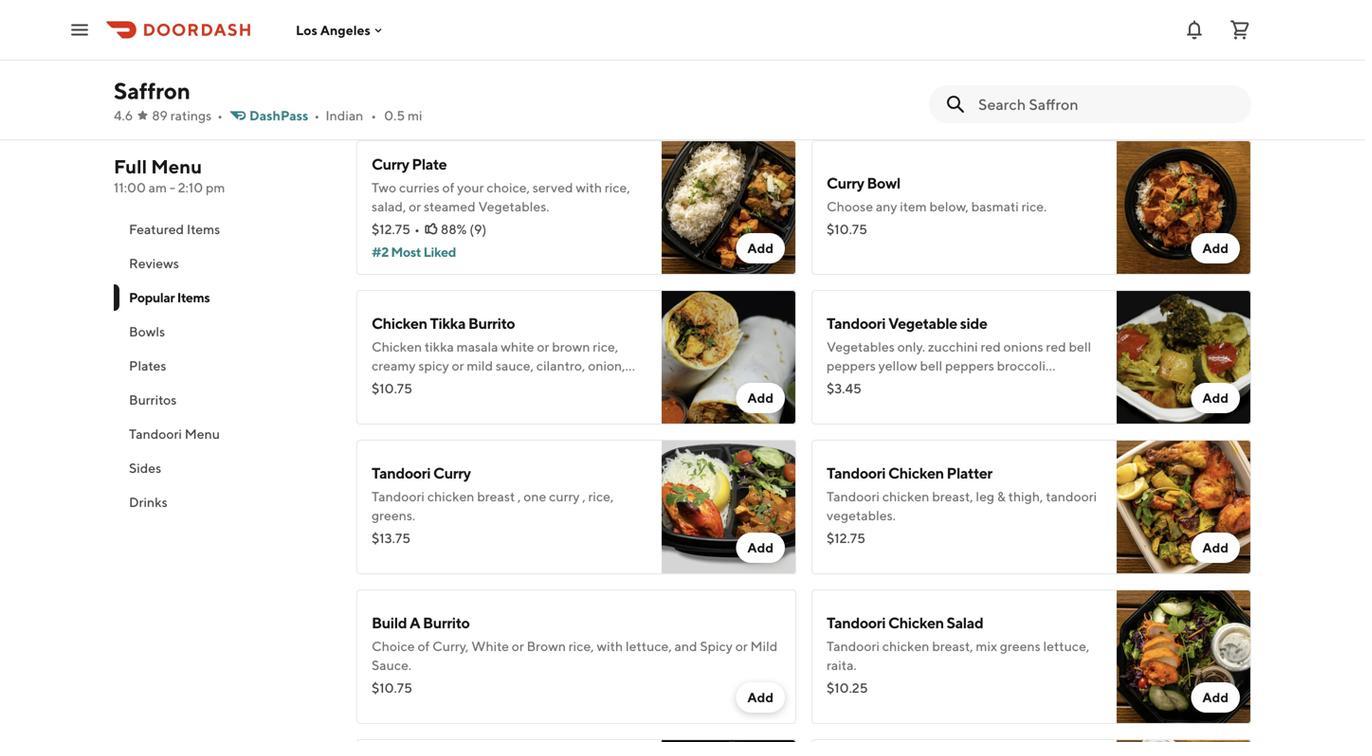 Task type: locate. For each thing, give the bounding box(es) containing it.
burrito for tikka
[[468, 314, 515, 332]]

ratings
[[170, 108, 212, 123]]

liked
[[423, 244, 456, 260]]

bell right the 'onions'
[[1069, 339, 1091, 355]]

and
[[566, 108, 589, 123], [1058, 377, 1081, 392], [675, 638, 697, 654]]

burritos
[[129, 392, 177, 408]]

add button for tandoori curry
[[736, 533, 785, 563]]

burrito inside build a burrito choice of curry, white or brown rice, with lettuce, and spicy or mild sauce. $10.75 add
[[423, 614, 470, 632]]

tandoori inside the tandoori vegetable side vegetables only. zucchini red onions red bell peppers yellow bell peppers broccoli marinated in lemon juice oil with herbs and spices.
[[827, 314, 886, 332]]

popular items
[[129, 290, 210, 305]]

rice, inside chicken tikka burrito chicken tikka masala white or brown rice, creamy spicy or mild sauce, cilantro, onion, lettuce, wrapped in a flour tortilla.
[[593, 339, 618, 355]]

2 vertical spatial with
[[597, 638, 623, 654]]

served
[[533, 180, 573, 195]]

add button for chicken tikka burrito
[[736, 383, 785, 413]]

mix
[[976, 638, 997, 654]]

most
[[391, 244, 421, 260]]

0 horizontal spatial in
[[476, 377, 487, 392]]

bell up lemon
[[920, 358, 942, 373]]

1 horizontal spatial and
[[675, 638, 697, 654]]

vegan curry burrito image
[[662, 739, 796, 742]]

1 horizontal spatial lettuce,
[[626, 638, 672, 654]]

the
[[356, 108, 379, 123]]

add for curry bowl
[[1202, 240, 1229, 256]]

of down a
[[418, 638, 430, 654]]

2 vertical spatial curry
[[433, 464, 471, 482]]

0 horizontal spatial red
[[981, 339, 1001, 355]]

89 ratings •
[[152, 108, 223, 123]]

1 horizontal spatial of
[[442, 180, 454, 195]]

1 horizontal spatial red
[[1046, 339, 1066, 355]]

• for $12.75 •
[[414, 221, 420, 237]]

salad,
[[372, 199, 406, 214]]

tortilla.
[[530, 377, 573, 392]]

plates button
[[114, 349, 334, 383]]

$10.75 down sauce.
[[372, 680, 412, 696]]

1 in from the left
[[476, 377, 487, 392]]

rice, up onion,
[[593, 339, 618, 355]]

dishes
[[592, 108, 630, 123]]

2 horizontal spatial curry
[[827, 174, 864, 192]]

chicken
[[372, 314, 427, 332], [372, 339, 422, 355], [888, 464, 944, 482], [888, 614, 944, 632]]

1 horizontal spatial in
[[891, 377, 902, 392]]

add for tandoori curry
[[747, 540, 774, 555]]

menu up - at the top left
[[151, 155, 202, 178]]

1 horizontal spatial curry
[[433, 464, 471, 482]]

drinks button
[[114, 485, 334, 519]]

1 breast, from the top
[[932, 489, 973, 504]]

curry inside the curry plate two curries of your choice, served with rice, salad, or steamed vegetables.
[[372, 155, 409, 173]]

burrito for a
[[423, 614, 470, 632]]

burrito inside chicken tikka burrito chicken tikka masala white or brown rice, creamy spicy or mild sauce, cilantro, onion, lettuce, wrapped in a flour tortilla.
[[468, 314, 515, 332]]

0 vertical spatial items
[[187, 221, 220, 237]]

curry
[[549, 489, 580, 504]]

$10.75 down the choose at the right of page
[[827, 221, 867, 237]]

los
[[296, 22, 317, 38]]

vegetables
[[827, 339, 895, 355]]

add button for curry bowl
[[1191, 233, 1240, 264]]

of inside build a burrito choice of curry, white or brown rice, with lettuce, and spicy or mild sauce. $10.75 add
[[418, 638, 430, 654]]

$10.75
[[827, 221, 867, 237], [372, 381, 412, 396], [372, 680, 412, 696]]

curry plate image
[[662, 140, 796, 275]]

bowls button
[[114, 315, 334, 349]]

tandoori vegetable side image
[[1117, 290, 1251, 425]]

tikka
[[430, 314, 465, 332]]

breast, inside tandoori chicken platter tandoori chicken breast, leg & thigh, tandoori vegetables. $12.75
[[932, 489, 973, 504]]

thigh,
[[1008, 489, 1043, 504]]

add for tandoori chicken salad
[[1202, 690, 1229, 705]]

burrito up curry,
[[423, 614, 470, 632]]

tandoori chicken platter image
[[1117, 440, 1251, 574]]

1 vertical spatial of
[[418, 638, 430, 654]]

0 vertical spatial with
[[576, 180, 602, 195]]

2 horizontal spatial lettuce,
[[1043, 638, 1089, 654]]

with inside the tandoori vegetable side vegetables only. zucchini red onions red bell peppers yellow bell peppers broccoli marinated in lemon juice oil with herbs and spices.
[[993, 377, 1019, 392]]

chicken inside tandoori chicken platter tandoori chicken breast, leg & thigh, tandoori vegetables. $12.75
[[888, 464, 944, 482]]

greens.
[[372, 508, 415, 523]]

with right served
[[576, 180, 602, 195]]

0 horizontal spatial and
[[566, 108, 589, 123]]

88% (9)
[[441, 221, 487, 237]]

• left indian on the left of the page
[[314, 108, 320, 123]]

lettuce, left spicy
[[626, 638, 672, 654]]

peppers up marinated
[[827, 358, 876, 373]]

1 horizontal spatial $12.75
[[827, 530, 865, 546]]

1 vertical spatial with
[[993, 377, 1019, 392]]

with inside build a burrito choice of curry, white or brown rice, with lettuce, and spicy or mild sauce. $10.75 add
[[597, 638, 623, 654]]

red down side
[[981, 339, 1001, 355]]

zucchini
[[928, 339, 978, 355]]

0 vertical spatial curry
[[372, 155, 409, 173]]

chicken inside tandoori chicken salad tandoori chicken breast, mix greens lettuce, raita. $10.25
[[888, 614, 944, 632]]

2 vertical spatial $10.75
[[372, 680, 412, 696]]

1 vertical spatial $12.75
[[827, 530, 865, 546]]

choice
[[372, 638, 415, 654]]

0 vertical spatial breast,
[[932, 489, 973, 504]]

basmati
[[971, 199, 1019, 214]]

curry inside curry bowl choose any item below, basmati rice. $10.75
[[827, 174, 864, 192]]

0 horizontal spatial peppers
[[827, 358, 876, 373]]

curry
[[372, 155, 409, 173], [827, 174, 864, 192], [433, 464, 471, 482]]

1 vertical spatial menu
[[185, 426, 220, 442]]

2 vertical spatial and
[[675, 638, 697, 654]]

0 vertical spatial of
[[442, 180, 454, 195]]

raita.
[[827, 657, 857, 673]]

peppers up juice
[[945, 358, 994, 373]]

chicken for tandoori chicken salad
[[882, 638, 929, 654]]

add button for tandoori chicken salad
[[1191, 683, 1240, 713]]

items for popular items
[[177, 290, 210, 305]]

Item Search search field
[[978, 94, 1236, 115]]

0 vertical spatial and
[[566, 108, 589, 123]]

and right herbs
[[1058, 377, 1081, 392]]

0 horizontal spatial lettuce,
[[372, 377, 418, 392]]

1 vertical spatial burrito
[[423, 614, 470, 632]]

items
[[187, 221, 220, 237], [177, 290, 210, 305]]

• up #2 most liked
[[414, 221, 420, 237]]

rice, for plate
[[605, 180, 630, 195]]

sauce.
[[372, 657, 412, 673]]

rice, for curry
[[588, 489, 614, 504]]

1 horizontal spatial bell
[[1069, 339, 1091, 355]]

$10.75 down creamy
[[372, 381, 412, 396]]

add for tandoori chicken platter
[[1202, 540, 1229, 555]]

1 vertical spatial breast,
[[932, 638, 973, 654]]

$12.75 •
[[372, 221, 420, 237]]

and left spicy
[[675, 638, 697, 654]]

1 horizontal spatial peppers
[[945, 358, 994, 373]]

$12.75
[[372, 221, 410, 237], [827, 530, 865, 546]]

spices.
[[827, 396, 867, 411]]

curry,
[[432, 638, 469, 654]]

rice, inside the curry plate two curries of your choice, served with rice, salad, or steamed vegetables.
[[605, 180, 630, 195]]

2:10
[[178, 180, 203, 195]]

of for a
[[418, 638, 430, 654]]

marinated
[[827, 377, 888, 392]]

0 vertical spatial menu
[[151, 155, 202, 178]]

$13.75
[[372, 530, 410, 546]]

breast, down "salad"
[[932, 638, 973, 654]]

breast, down platter
[[932, 489, 973, 504]]

, right curry
[[582, 489, 586, 504]]

0 horizontal spatial ,
[[518, 489, 521, 504]]

rice,
[[605, 180, 630, 195], [593, 339, 618, 355], [588, 489, 614, 504], [569, 638, 594, 654]]

breast, inside tandoori chicken salad tandoori chicken breast, mix greens lettuce, raita. $10.25
[[932, 638, 973, 654]]

curry bowl choose any item below, basmati rice. $10.75
[[827, 174, 1047, 237]]

0 horizontal spatial curry
[[372, 155, 409, 173]]

2 peppers from the left
[[945, 358, 994, 373]]

flour
[[500, 377, 528, 392]]

• left 0.5
[[371, 108, 376, 123]]

greens
[[1000, 638, 1041, 654]]

88%
[[441, 221, 467, 237]]

lettuce, down creamy
[[372, 377, 418, 392]]

1 vertical spatial and
[[1058, 377, 1081, 392]]

2 horizontal spatial and
[[1058, 377, 1081, 392]]

rice, right curry
[[588, 489, 614, 504]]

red right the 'onions'
[[1046, 339, 1066, 355]]

2 in from the left
[[891, 377, 902, 392]]

menu down burritos "button"
[[185, 426, 220, 442]]

rice, inside the tandoori curry tandoori chicken breast ,  one curry , rice, greens. $13.75
[[588, 489, 614, 504]]

,
[[518, 489, 521, 504], [582, 489, 586, 504]]

reviews
[[129, 255, 179, 271]]

with right brown
[[597, 638, 623, 654]]

breast,
[[932, 489, 973, 504], [932, 638, 973, 654]]

items right popular
[[177, 290, 210, 305]]

tandoori chicken platter tandoori chicken breast, leg & thigh, tandoori vegetables. $12.75
[[827, 464, 1097, 546]]

add
[[747, 240, 774, 256], [1202, 240, 1229, 256], [747, 390, 774, 406], [1202, 390, 1229, 406], [747, 540, 774, 555], [1202, 540, 1229, 555], [747, 690, 774, 705], [1202, 690, 1229, 705]]

herbs
[[1022, 377, 1056, 392]]

dashpass
[[249, 108, 308, 123]]

leg
[[976, 489, 994, 504]]

chicken left "breast" on the bottom left
[[427, 489, 474, 504]]

0.5
[[384, 108, 405, 123]]

mild
[[750, 638, 778, 654]]

menu for full
[[151, 155, 202, 178]]

curry up two
[[372, 155, 409, 173]]

or down curries
[[409, 199, 421, 214]]

commonly
[[414, 108, 478, 123]]

4.6
[[114, 108, 133, 123]]

1 horizontal spatial ,
[[582, 489, 586, 504]]

items inside button
[[187, 221, 220, 237]]

, left one
[[518, 489, 521, 504]]

0 vertical spatial bell
[[1069, 339, 1091, 355]]

rice, right brown
[[569, 638, 594, 654]]

notification bell image
[[1183, 18, 1206, 41]]

with right the oil
[[993, 377, 1019, 392]]

1 vertical spatial items
[[177, 290, 210, 305]]

1 vertical spatial curry
[[827, 174, 864, 192]]

chicken up vegetables.
[[882, 489, 929, 504]]

chicken inside the tandoori curry tandoori chicken breast ,  one curry , rice, greens. $13.75
[[427, 489, 474, 504]]

lettuce, right greens at the bottom of page
[[1043, 638, 1089, 654]]

rice, right served
[[605, 180, 630, 195]]

lettuce, inside build a burrito choice of curry, white or brown rice, with lettuce, and spicy or mild sauce. $10.75 add
[[626, 638, 672, 654]]

-
[[170, 180, 175, 195]]

$12.75 down salad, on the left top of the page
[[372, 221, 410, 237]]

am
[[149, 180, 167, 195]]

one
[[523, 489, 546, 504]]

tandoori curry tandoori chicken breast ,  one curry , rice, greens. $13.75
[[372, 464, 614, 546]]

0 horizontal spatial of
[[418, 638, 430, 654]]

plates
[[129, 358, 166, 373]]

1 peppers from the left
[[827, 358, 876, 373]]

$10.75 inside build a burrito choice of curry, white or brown rice, with lettuce, and spicy or mild sauce. $10.75 add
[[372, 680, 412, 696]]

curry up the choose at the right of page
[[827, 174, 864, 192]]

red
[[981, 339, 1001, 355], [1046, 339, 1066, 355]]

build
[[372, 614, 407, 632]]

breast, for salad
[[932, 638, 973, 654]]

0 vertical spatial burrito
[[468, 314, 515, 332]]

curry for bowl
[[827, 174, 864, 192]]

chicken left mix
[[882, 638, 929, 654]]

burrito up masala
[[468, 314, 515, 332]]

tandoori vegetable entree image
[[1117, 739, 1251, 742]]

and inside build a burrito choice of curry, white or brown rice, with lettuce, and spicy or mild sauce. $10.75 add
[[675, 638, 697, 654]]

rice, inside build a burrito choice of curry, white or brown rice, with lettuce, and spicy or mild sauce. $10.75 add
[[569, 638, 594, 654]]

ordered
[[480, 108, 528, 123]]

or up wrapped
[[452, 358, 464, 373]]

of for plate
[[442, 180, 454, 195]]

or right "white"
[[512, 638, 524, 654]]

featured items button
[[114, 212, 334, 246]]

bowl
[[867, 174, 900, 192]]

curry down wrapped
[[433, 464, 471, 482]]

and right items
[[566, 108, 589, 123]]

items up reviews button
[[187, 221, 220, 237]]

breast, for platter
[[932, 489, 973, 504]]

0 horizontal spatial bell
[[920, 358, 942, 373]]

menu inside full menu 11:00 am - 2:10 pm
[[151, 155, 202, 178]]

lettuce,
[[372, 377, 418, 392], [626, 638, 672, 654], [1043, 638, 1089, 654]]

chicken inside tandoori chicken salad tandoori chicken breast, mix greens lettuce, raita. $10.25
[[882, 638, 929, 654]]

chicken inside tandoori chicken platter tandoori chicken breast, leg & thigh, tandoori vegetables. $12.75
[[882, 489, 929, 504]]

tandoori chicken salad tandoori chicken breast, mix greens lettuce, raita. $10.25
[[827, 614, 1089, 696]]

in down yellow
[[891, 377, 902, 392]]

1 vertical spatial bell
[[920, 358, 942, 373]]

with
[[576, 180, 602, 195], [993, 377, 1019, 392], [597, 638, 623, 654]]

0 vertical spatial $10.75
[[827, 221, 867, 237]]

0 horizontal spatial $12.75
[[372, 221, 410, 237]]

2 breast, from the top
[[932, 638, 973, 654]]

platter
[[947, 464, 992, 482]]

• for indian • 0.5 mi
[[371, 108, 376, 123]]

$12.75 down vegetables.
[[827, 530, 865, 546]]

of inside the curry plate two curries of your choice, served with rice, salad, or steamed vegetables.
[[442, 180, 454, 195]]

in left a
[[476, 377, 487, 392]]

tandoori chicken salad image
[[1117, 590, 1251, 724]]

of up steamed
[[442, 180, 454, 195]]

menu inside button
[[185, 426, 220, 442]]



Task type: describe. For each thing, give the bounding box(es) containing it.
0 vertical spatial $12.75
[[372, 221, 410, 237]]

dashpass •
[[249, 108, 320, 123]]

juice
[[945, 377, 973, 392]]

vegetables.
[[827, 508, 896, 523]]

add for tandoori vegetable side
[[1202, 390, 1229, 406]]

choose
[[827, 199, 873, 214]]

from
[[633, 108, 661, 123]]

add button for tandoori chicken platter
[[1191, 533, 1240, 563]]

most
[[382, 108, 412, 123]]

lettuce, inside tandoori chicken salad tandoori chicken breast, mix greens lettuce, raita. $10.25
[[1043, 638, 1089, 654]]

and inside the tandoori vegetable side vegetables only. zucchini red onions red bell peppers yellow bell peppers broccoli marinated in lemon juice oil with herbs and spices.
[[1058, 377, 1081, 392]]

tandoori menu
[[129, 426, 220, 442]]

featured
[[129, 221, 184, 237]]

below,
[[929, 199, 969, 214]]

cilantro,
[[536, 358, 585, 373]]

brown
[[552, 339, 590, 355]]

oil
[[976, 377, 990, 392]]

1 red from the left
[[981, 339, 1001, 355]]

rice, for tikka
[[593, 339, 618, 355]]

tandoori
[[1046, 489, 1097, 504]]

#2
[[372, 244, 389, 260]]

or right white
[[537, 339, 549, 355]]

this
[[663, 108, 685, 123]]

sides
[[129, 460, 161, 476]]

wrapped
[[420, 377, 474, 392]]

broccoli
[[997, 358, 1046, 373]]

or left mild
[[735, 638, 748, 654]]

add button for tandoori vegetable side
[[1191, 383, 1240, 413]]

onions
[[1003, 339, 1043, 355]]

popular
[[129, 290, 175, 305]]

los angeles
[[296, 22, 371, 38]]

breast
[[477, 489, 515, 504]]

add inside build a burrito choice of curry, white or brown rice, with lettuce, and spicy or mild sauce. $10.75 add
[[747, 690, 774, 705]]

angeles
[[320, 22, 371, 38]]

rice.
[[1021, 199, 1047, 214]]

curry bowl image
[[1117, 140, 1251, 275]]

11:00
[[114, 180, 146, 195]]

mi
[[408, 108, 422, 123]]

yellow
[[878, 358, 917, 373]]

&
[[997, 489, 1006, 504]]

• right ratings
[[217, 108, 223, 123]]

sauce,
[[496, 358, 534, 373]]

reviews button
[[114, 246, 334, 281]]

vegetables.
[[478, 199, 549, 214]]

choice,
[[487, 180, 530, 195]]

vegetable
[[888, 314, 957, 332]]

add button for curry plate
[[736, 233, 785, 264]]

plate
[[412, 155, 447, 173]]

open menu image
[[68, 18, 91, 41]]

chicken tikka burrito chicken tikka masala white or brown rice, creamy spicy or mild sauce, cilantro, onion, lettuce, wrapped in a flour tortilla.
[[372, 314, 625, 392]]

full
[[114, 155, 147, 178]]

tandoori inside button
[[129, 426, 182, 442]]

menu for tandoori
[[185, 426, 220, 442]]

creamy
[[372, 358, 416, 373]]

lemon
[[904, 377, 942, 392]]

bowls
[[129, 324, 165, 339]]

$12.75 inside tandoori chicken platter tandoori chicken breast, leg & thigh, tandoori vegetables. $12.75
[[827, 530, 865, 546]]

sides button
[[114, 451, 334, 485]]

chicken for tandoori chicken platter
[[882, 489, 929, 504]]

• for dashpass •
[[314, 108, 320, 123]]

full menu 11:00 am - 2:10 pm
[[114, 155, 225, 195]]

only.
[[897, 339, 925, 355]]

or inside the curry plate two curries of your choice, served with rice, salad, or steamed vegetables.
[[409, 199, 421, 214]]

2 red from the left
[[1046, 339, 1066, 355]]

build a burrito choice of curry, white or brown rice, with lettuce, and spicy or mild sauce. $10.75 add
[[372, 614, 778, 705]]

the most commonly ordered items and dishes from this store
[[356, 108, 718, 123]]

a
[[410, 614, 420, 632]]

2 , from the left
[[582, 489, 586, 504]]

tandoori curry image
[[662, 440, 796, 574]]

mild
[[467, 358, 493, 373]]

tandoori menu button
[[114, 417, 334, 451]]

store
[[688, 108, 718, 123]]

drinks
[[129, 494, 167, 510]]

curry inside the tandoori curry tandoori chicken breast ,  one curry , rice, greens. $13.75
[[433, 464, 471, 482]]

$10.75 inside curry bowl choose any item below, basmati rice. $10.75
[[827, 221, 867, 237]]

add for chicken tikka burrito
[[747, 390, 774, 406]]

curry plate two curries of your choice, served with rice, salad, or steamed vegetables.
[[372, 155, 630, 214]]

in inside chicken tikka burrito chicken tikka masala white or brown rice, creamy spicy or mild sauce, cilantro, onion, lettuce, wrapped in a flour tortilla.
[[476, 377, 487, 392]]

rice, for a
[[569, 638, 594, 654]]

item
[[900, 199, 927, 214]]

add for curry plate
[[747, 240, 774, 256]]

masala
[[457, 339, 498, 355]]

two
[[372, 180, 396, 195]]

curries
[[399, 180, 440, 195]]

0 items, open order cart image
[[1229, 18, 1251, 41]]

items for featured items
[[187, 221, 220, 237]]

chicken tikka burrito image
[[662, 290, 796, 425]]

steamed
[[424, 199, 476, 214]]

in inside the tandoori vegetable side vegetables only. zucchini red onions red bell peppers yellow bell peppers broccoli marinated in lemon juice oil with herbs and spices.
[[891, 377, 902, 392]]

1 vertical spatial $10.75
[[372, 381, 412, 396]]

white
[[471, 638, 509, 654]]

side
[[960, 314, 987, 332]]

with inside the curry plate two curries of your choice, served with rice, salad, or steamed vegetables.
[[576, 180, 602, 195]]

pm
[[206, 180, 225, 195]]

spicy
[[418, 358, 449, 373]]

curry for plate
[[372, 155, 409, 173]]

lettuce, inside chicken tikka burrito chicken tikka masala white or brown rice, creamy spicy or mild sauce, cilantro, onion, lettuce, wrapped in a flour tortilla.
[[372, 377, 418, 392]]

saffron
[[114, 77, 190, 104]]

los angeles button
[[296, 22, 386, 38]]

salad
[[947, 614, 983, 632]]

$3.45
[[827, 381, 862, 396]]

tikka
[[425, 339, 454, 355]]

your
[[457, 180, 484, 195]]

1 , from the left
[[518, 489, 521, 504]]

indian • 0.5 mi
[[325, 108, 422, 123]]

white
[[501, 339, 534, 355]]

a
[[490, 377, 497, 392]]



Task type: vqa. For each thing, say whether or not it's contained in the screenshot.


